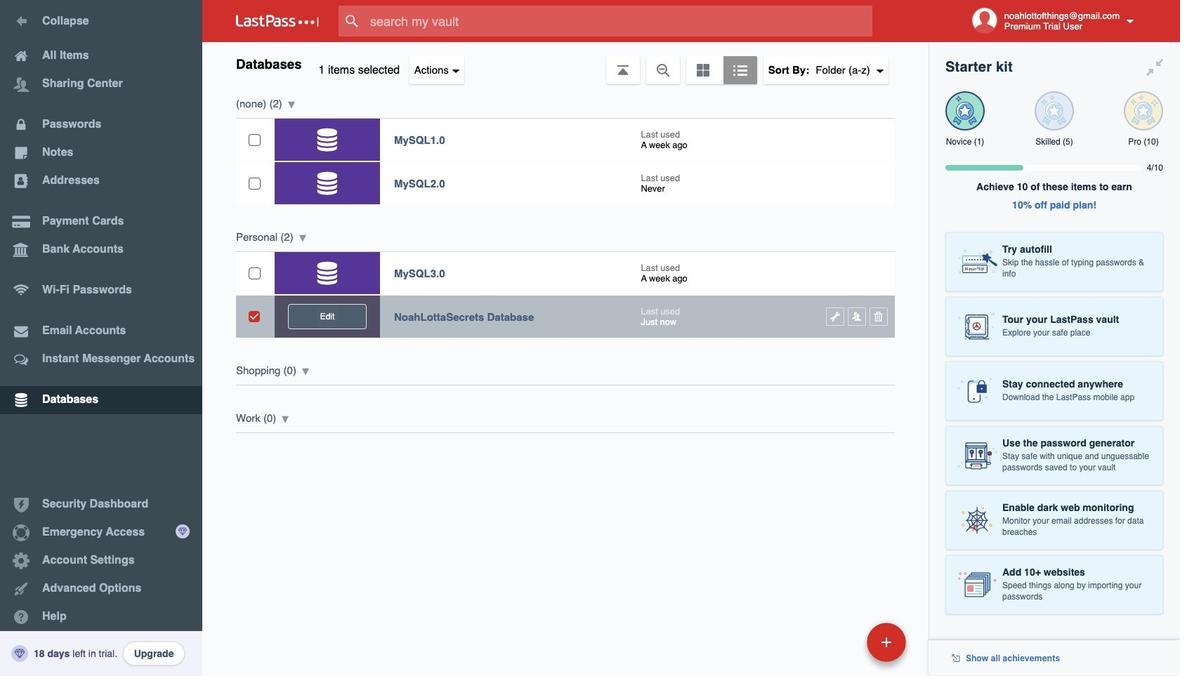 Task type: describe. For each thing, give the bounding box(es) containing it.
Search search field
[[339, 6, 900, 37]]

vault options navigation
[[202, 42, 929, 84]]



Task type: locate. For each thing, give the bounding box(es) containing it.
main navigation navigation
[[0, 0, 202, 676]]

lastpass image
[[236, 15, 319, 27]]

new item navigation
[[770, 619, 915, 676]]

new item element
[[770, 622, 911, 662]]

search my vault text field
[[339, 6, 900, 37]]



